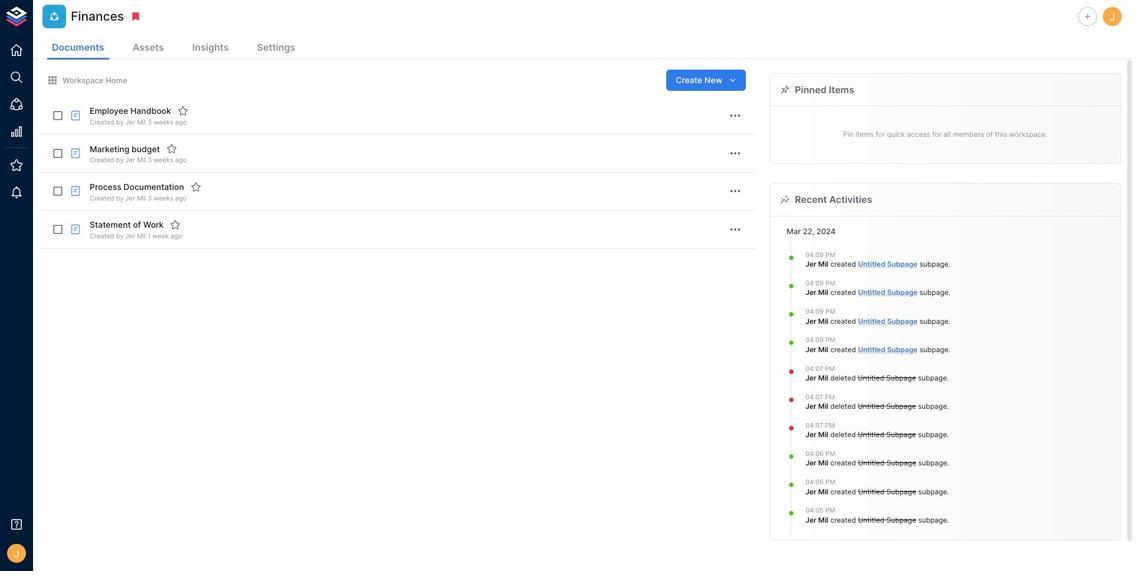 Task type: locate. For each thing, give the bounding box(es) containing it.
remove bookmark image
[[131, 11, 141, 22]]

0 vertical spatial favorite image
[[178, 106, 188, 116]]

favorite image
[[178, 106, 188, 116], [191, 182, 201, 192]]

favorite image
[[166, 144, 177, 154], [170, 220, 181, 230]]

1 vertical spatial favorite image
[[191, 182, 201, 192]]

0 vertical spatial favorite image
[[166, 144, 177, 154]]

1 horizontal spatial favorite image
[[191, 182, 201, 192]]



Task type: describe. For each thing, give the bounding box(es) containing it.
1 vertical spatial favorite image
[[170, 220, 181, 230]]

0 horizontal spatial favorite image
[[178, 106, 188, 116]]



Task type: vqa. For each thing, say whether or not it's contained in the screenshot.
Favorite image
yes



